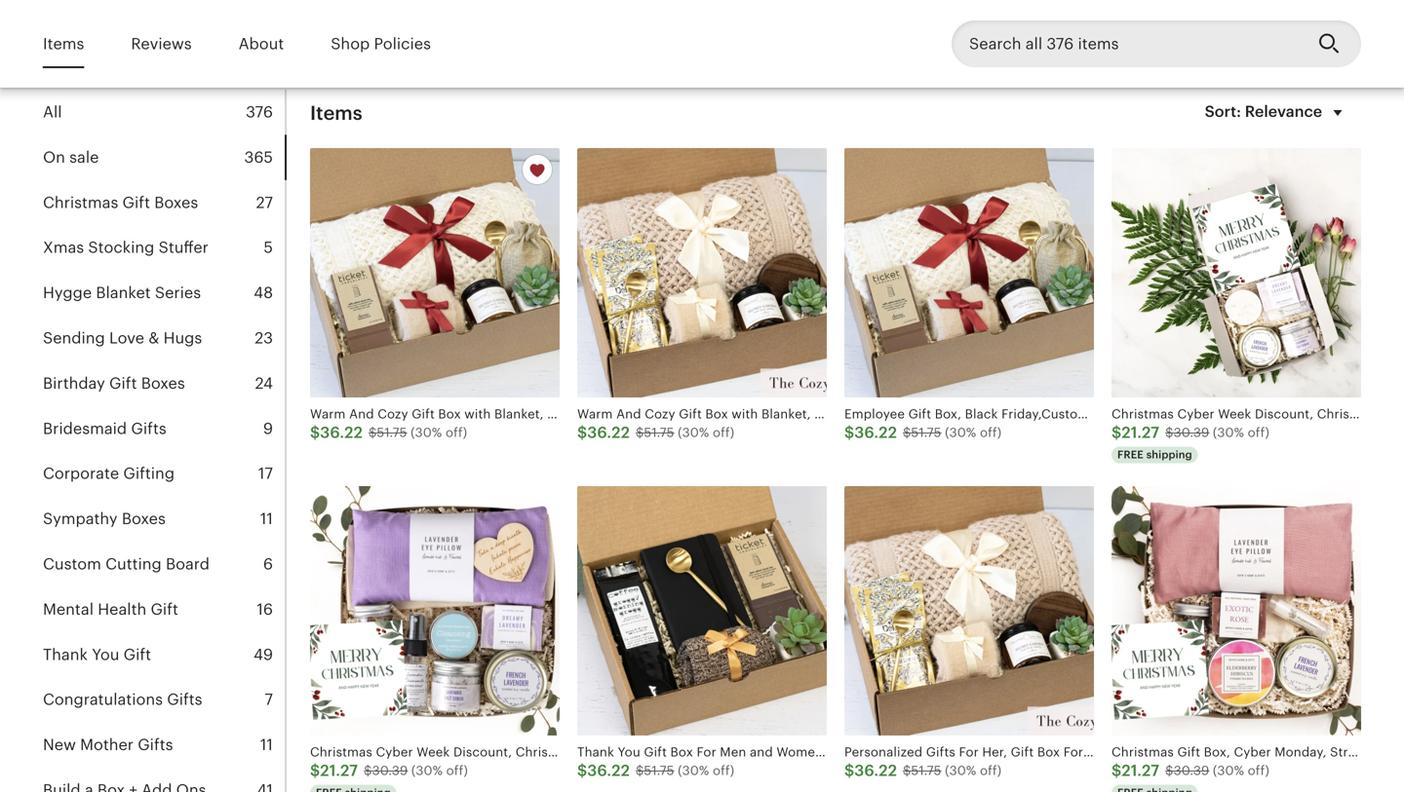 Task type: describe. For each thing, give the bounding box(es) containing it.
personalized gifts for her, gift box for women, best friend birthday gifts, self care box, thinking of you care package, thank you gift box image
[[844, 486, 1094, 736]]

you
[[92, 646, 119, 664]]

shop policies link
[[331, 21, 431, 66]]

$ 21.27 $ 30.39 (30% off) for leftmost christmas cyber week discount, christmas gift box set, friendship gift, thank you gifts, xmas gifts for friends, thinking of you gift image
[[310, 762, 468, 780]]

$ 36.22 $ 51.75 (30% off) for personalized gifts for her, gift box for women, best friend birthday gifts, self care box, thinking of you care package, thank you gift box image
[[844, 762, 1002, 780]]

mother
[[80, 737, 134, 754]]

9
[[263, 420, 273, 438]]

21.27 for leftmost christmas cyber week discount, christmas gift box set, friendship gift, thank you gifts, xmas gifts for friends, thinking of you gift image
[[320, 762, 358, 780]]

mental
[[43, 601, 94, 619]]

about
[[238, 35, 284, 52]]

warm and cozy gift box with blanket, employee appreciation gift, cyber week, care package, hygge gift box, personalized gift, handmade gifts image
[[577, 148, 827, 398]]

off) for thank you gift box for men and women, corporate gifting, hygge gift box, employee appreciation gift, birthday gift basket for dad, friend 8 'image'
[[713, 764, 734, 778]]

17
[[258, 465, 273, 483]]

tab containing mental health gift
[[43, 587, 285, 633]]

0 horizontal spatial items
[[43, 35, 84, 52]]

custom
[[43, 556, 101, 573]]

mental health gift
[[43, 601, 178, 619]]

birthday
[[43, 375, 105, 392]]

on
[[43, 149, 65, 166]]

51.75 for employee gift box, black friday,customize logo, thank you gift basket, employee appreciation gift, company gift,thank you gift,coworker gift
[[911, 426, 941, 440]]

relevance
[[1245, 103, 1322, 121]]

tab containing sending love & hugs
[[43, 316, 285, 361]]

(30% for warm and cozy gift box with blanket, employee appreciation gift, fall care package, hygge gift box, personalized gift, handmade gifts image
[[411, 426, 442, 440]]

sending
[[43, 330, 105, 347]]

custom cutting board
[[43, 556, 210, 573]]

51.75 for warm and cozy gift box with blanket, employee appreciation gift, fall care package, hygge gift box, personalized gift, handmade gifts image
[[377, 426, 407, 440]]

love
[[109, 330, 144, 347]]

tab containing corporate gifting
[[43, 452, 285, 497]]

new mother gifts
[[43, 737, 173, 754]]

0 vertical spatial christmas cyber week discount, christmas gift box set, friendship gift, thank you gifts, xmas gifts for friends, thinking of you gift image
[[1112, 148, 1361, 398]]

5
[[264, 239, 273, 257]]

sympathy boxes
[[43, 511, 166, 528]]

items link
[[43, 21, 84, 66]]

$ 36.22 $ 51.75 (30% off) for warm and cozy gift box with blanket, employee appreciation gift, fall care package, hygge gift box, personalized gift, handmade gifts image
[[310, 424, 467, 442]]

0 horizontal spatial christmas cyber week discount, christmas gift box set, friendship gift, thank you gifts, xmas gifts for friends, thinking of you gift image
[[310, 486, 560, 736]]

tab containing hygge blanket series
[[43, 271, 285, 316]]

27
[[256, 194, 273, 211]]

tab containing sympathy boxes
[[43, 497, 285, 542]]

tab containing christmas gift boxes
[[43, 180, 285, 225]]

51.75 for thank you gift box for men and women, corporate gifting, hygge gift box, employee appreciation gift, birthday gift basket for dad, friend 8 'image'
[[644, 764, 674, 778]]

36.22 for warm and cozy gift box with blanket, employee appreciation gift, cyber week, care package, hygge gift box, personalized gift, handmade gifts image
[[587, 424, 630, 442]]

stuffer
[[159, 239, 208, 257]]

tab containing congratulations gifts
[[43, 678, 285, 723]]

36.22 for warm and cozy gift box with blanket, employee appreciation gift, fall care package, hygge gift box, personalized gift, handmade gifts image
[[320, 424, 363, 442]]

off) for leftmost christmas cyber week discount, christmas gift box set, friendship gift, thank you gifts, xmas gifts for friends, thinking of you gift image
[[446, 764, 468, 778]]

boxes for birthday gift boxes
[[141, 375, 185, 392]]

21.27 inside $ 21.27 $ 30.39 (30% off) free shipping
[[1122, 424, 1159, 442]]

corporate
[[43, 465, 119, 483]]

11 for sympathy boxes
[[260, 511, 273, 528]]

(30% for 'christmas gift box, cyber monday, stress relief gift basket, anxiety gift, stress care package, nurse care package, relaxation gift' image
[[1213, 764, 1244, 778]]

tab containing on sale
[[43, 135, 285, 180]]

tab containing custom cutting board
[[43, 542, 285, 587]]

off) for personalized gifts for her, gift box for women, best friend birthday gifts, self care box, thinking of you care package, thank you gift box image
[[980, 764, 1002, 778]]

corporate gifting
[[43, 465, 175, 483]]

30.39 for leftmost christmas cyber week discount, christmas gift box set, friendship gift, thank you gifts, xmas gifts for friends, thinking of you gift image
[[372, 764, 408, 778]]

tab containing xmas stocking stuffer
[[43, 225, 285, 271]]

gifting
[[123, 465, 175, 483]]

boxes for christmas gift boxes
[[154, 194, 198, 211]]

1 vertical spatial items
[[310, 102, 362, 124]]

all
[[43, 103, 62, 121]]

sending love & hugs
[[43, 330, 202, 347]]

6
[[263, 556, 273, 573]]

gift up xmas stocking stuffer
[[122, 194, 150, 211]]

shop
[[331, 35, 370, 52]]

board
[[166, 556, 210, 573]]

bridesmaid
[[43, 420, 127, 438]]

xmas
[[43, 239, 84, 257]]

36.22 for personalized gifts for her, gift box for women, best friend birthday gifts, self care box, thinking of you care package, thank you gift box image
[[854, 762, 897, 780]]

reviews
[[131, 35, 192, 52]]

cutting
[[105, 556, 162, 573]]

sections tab list
[[43, 90, 287, 793]]

49
[[253, 646, 273, 664]]

policies
[[374, 35, 431, 52]]



Task type: locate. For each thing, give the bounding box(es) containing it.
$ 21.27 $ 30.39 (30% off)
[[310, 762, 468, 780], [1112, 762, 1269, 780]]

$ 36.22 $ 51.75 (30% off) for warm and cozy gift box with blanket, employee appreciation gift, cyber week, care package, hygge gift box, personalized gift, handmade gifts image
[[577, 424, 734, 442]]

tab down congratulations gifts
[[43, 723, 285, 768]]

sort: relevance button
[[1193, 90, 1361, 137]]

gift down 'sending love & hugs'
[[109, 375, 137, 392]]

51.75 for personalized gifts for her, gift box for women, best friend birthday gifts, self care box, thinking of you care package, thank you gift box image
[[911, 764, 941, 778]]

tab containing all
[[43, 90, 285, 135]]

11 down 17 at the left bottom
[[260, 511, 273, 528]]

1 vertical spatial boxes
[[141, 375, 185, 392]]

0 vertical spatial gifts
[[131, 420, 166, 438]]

off) for warm and cozy gift box with blanket, employee appreciation gift, cyber week, care package, hygge gift box, personalized gift, handmade gifts image
[[713, 426, 734, 440]]

0 vertical spatial boxes
[[154, 194, 198, 211]]

(30% for leftmost christmas cyber week discount, christmas gift box set, friendship gift, thank you gifts, xmas gifts for friends, thinking of you gift image
[[411, 764, 443, 778]]

tab down "series"
[[43, 316, 285, 361]]

reviews link
[[131, 21, 192, 66]]

23
[[255, 330, 273, 347]]

congratulations
[[43, 692, 163, 709]]

free
[[1117, 449, 1144, 461]]

new
[[43, 737, 76, 754]]

tab containing new mother gifts
[[43, 723, 285, 768]]

0 vertical spatial items
[[43, 35, 84, 52]]

sort: relevance
[[1205, 103, 1322, 121]]

0 horizontal spatial $ 21.27 $ 30.39 (30% off)
[[310, 762, 468, 780]]

6 tab from the top
[[43, 316, 285, 361]]

1 vertical spatial gifts
[[167, 692, 202, 709]]

51.75 for warm and cozy gift box with blanket, employee appreciation gift, cyber week, care package, hygge gift box, personalized gift, handmade gifts image
[[644, 426, 674, 440]]

14 tab from the top
[[43, 678, 285, 723]]

$ 36.22 $ 51.75 (30% off) for employee gift box, black friday,customize logo, thank you gift basket, employee appreciation gift, company gift,thank you gift,coworker gift
[[844, 424, 1002, 442]]

(30% for personalized gifts for her, gift box for women, best friend birthday gifts, self care box, thinking of you care package, thank you gift box image
[[945, 764, 976, 778]]

30.39 for 'christmas gift box, cyber monday, stress relief gift basket, anxiety gift, stress care package, nurse care package, relaxation gift' image
[[1174, 764, 1209, 778]]

sort:
[[1205, 103, 1241, 121]]

10 tab from the top
[[43, 497, 285, 542]]

36.22 for employee gift box, black friday,customize logo, thank you gift basket, employee appreciation gift, company gift,thank you gift,coworker gift
[[854, 424, 897, 442]]

2 tab from the top
[[43, 135, 285, 180]]

36.22
[[320, 424, 363, 442], [587, 424, 630, 442], [854, 424, 897, 442], [587, 762, 630, 780], [854, 762, 897, 780]]

2 11 from the top
[[260, 737, 273, 754]]

tab down new mother gifts
[[43, 768, 285, 793]]

1 horizontal spatial christmas cyber week discount, christmas gift box set, friendship gift, thank you gifts, xmas gifts for friends, thinking of you gift image
[[1112, 148, 1361, 398]]

1 horizontal spatial $ 21.27 $ 30.39 (30% off)
[[1112, 762, 1269, 780]]

tab up &
[[43, 271, 285, 316]]

(30% for warm and cozy gift box with blanket, employee appreciation gift, cyber week, care package, hygge gift box, personalized gift, handmade gifts image
[[678, 426, 709, 440]]

xmas stocking stuffer
[[43, 239, 208, 257]]

$
[[310, 424, 320, 442], [577, 424, 587, 442], [844, 424, 854, 442], [1112, 424, 1122, 442], [369, 426, 377, 440], [636, 426, 644, 440], [903, 426, 911, 440], [1165, 426, 1174, 440], [310, 762, 320, 780], [577, 762, 587, 780], [844, 762, 854, 780], [1112, 762, 1122, 780], [364, 764, 372, 778], [636, 764, 644, 778], [903, 764, 911, 778], [1165, 764, 1174, 778]]

376
[[246, 103, 273, 121]]

off) for warm and cozy gift box with blanket, employee appreciation gift, fall care package, hygge gift box, personalized gift, handmade gifts image
[[446, 426, 467, 440]]

24
[[255, 375, 273, 392]]

11 tab from the top
[[43, 542, 285, 587]]

boxes
[[154, 194, 198, 211], [141, 375, 185, 392], [122, 511, 166, 528]]

boxes down gifting
[[122, 511, 166, 528]]

1 tab from the top
[[43, 90, 285, 135]]

items up all
[[43, 35, 84, 52]]

8 tab from the top
[[43, 406, 285, 452]]

shop policies
[[331, 35, 431, 52]]

gifts for congratulations gifts
[[167, 692, 202, 709]]

gifts
[[131, 420, 166, 438], [167, 692, 202, 709], [138, 737, 173, 754]]

thank you gift box for men and women, corporate gifting, hygge gift box, employee appreciation gift, birthday gift basket for dad, friend 8 image
[[577, 486, 827, 736]]

tab
[[43, 90, 285, 135], [43, 135, 285, 180], [43, 180, 285, 225], [43, 225, 285, 271], [43, 271, 285, 316], [43, 316, 285, 361], [43, 361, 285, 406], [43, 406, 285, 452], [43, 452, 285, 497], [43, 497, 285, 542], [43, 542, 285, 587], [43, 587, 285, 633], [43, 633, 285, 678], [43, 678, 285, 723], [43, 723, 285, 768], [43, 768, 285, 793]]

thank you gift
[[43, 646, 151, 664]]

365
[[244, 149, 273, 166]]

items down shop
[[310, 102, 362, 124]]

hygge
[[43, 284, 92, 302]]

gift
[[122, 194, 150, 211], [109, 375, 137, 392], [151, 601, 178, 619], [123, 646, 151, 664]]

11
[[260, 511, 273, 528], [260, 737, 273, 754]]

tab up the "stuffer"
[[43, 180, 285, 225]]

16 tab from the top
[[43, 768, 285, 793]]

off)
[[446, 426, 467, 440], [713, 426, 734, 440], [980, 426, 1002, 440], [1248, 426, 1269, 440], [446, 764, 468, 778], [713, 764, 734, 778], [980, 764, 1002, 778], [1248, 764, 1269, 778]]

(30% inside $ 21.27 $ 30.39 (30% off) free shipping
[[1213, 426, 1244, 440]]

1 horizontal spatial items
[[310, 102, 362, 124]]

about link
[[238, 21, 284, 66]]

$ 36.22 $ 51.75 (30% off)
[[310, 424, 467, 442], [577, 424, 734, 442], [844, 424, 1002, 442], [577, 762, 734, 780], [844, 762, 1002, 780]]

health
[[98, 601, 146, 619]]

christmas cyber week discount, christmas gift box set, friendship gift, thank you gifts, xmas gifts for friends, thinking of you gift image
[[1112, 148, 1361, 398], [310, 486, 560, 736]]

2 $ 21.27 $ 30.39 (30% off) from the left
[[1112, 762, 1269, 780]]

tab down the reviews 'link'
[[43, 90, 285, 135]]

thank
[[43, 646, 88, 664]]

(30% for thank you gift box for men and women, corporate gifting, hygge gift box, employee appreciation gift, birthday gift basket for dad, friend 8 'image'
[[678, 764, 709, 778]]

christmas gift boxes
[[43, 194, 198, 211]]

15 tab from the top
[[43, 723, 285, 768]]

16
[[257, 601, 273, 619]]

5 tab from the top
[[43, 271, 285, 316]]

employee gift box, black friday,customize logo, thank you gift basket, employee appreciation gift, company gift,thank you gift,coworker gift image
[[844, 148, 1094, 398]]

blanket
[[96, 284, 151, 302]]

tab up congratulations gifts
[[43, 633, 285, 678]]

gifts up gifting
[[131, 420, 166, 438]]

9 tab from the top
[[43, 452, 285, 497]]

$ 36.22 $ 51.75 (30% off) for thank you gift box for men and women, corporate gifting, hygge gift box, employee appreciation gift, birthday gift basket for dad, friend 8 'image'
[[577, 762, 734, 780]]

tab containing bridesmaid gifts
[[43, 406, 285, 452]]

gifts right congratulations
[[167, 692, 202, 709]]

birthday gift boxes
[[43, 375, 185, 392]]

off) inside $ 21.27 $ 30.39 (30% off) free shipping
[[1248, 426, 1269, 440]]

51.75
[[377, 426, 407, 440], [644, 426, 674, 440], [911, 426, 941, 440], [644, 764, 674, 778], [911, 764, 941, 778]]

36.22 for thank you gift box for men and women, corporate gifting, hygge gift box, employee appreciation gift, birthday gift basket for dad, friend 8 'image'
[[587, 762, 630, 780]]

3 tab from the top
[[43, 180, 285, 225]]

congratulations gifts
[[43, 692, 202, 709]]

warm and cozy gift box with blanket, employee appreciation gift, fall care package, hygge gift box, personalized gift, handmade gifts image
[[310, 148, 560, 398]]

christmas
[[43, 194, 118, 211]]

Search all 376 items text field
[[952, 20, 1303, 67]]

2 vertical spatial gifts
[[138, 737, 173, 754]]

stocking
[[88, 239, 154, 257]]

tab up christmas gift boxes
[[43, 135, 285, 180]]

1 vertical spatial 11
[[260, 737, 273, 754]]

2 vertical spatial boxes
[[122, 511, 166, 528]]

tab up "series"
[[43, 225, 285, 271]]

&
[[148, 330, 159, 347]]

48
[[254, 284, 273, 302]]

tab down bridesmaid gifts
[[43, 452, 285, 497]]

21.27 for 'christmas gift box, cyber monday, stress relief gift basket, anxiety gift, stress care package, nurse care package, relaxation gift' image
[[1122, 762, 1159, 780]]

tab down board
[[43, 587, 285, 633]]

30.39 inside $ 21.27 $ 30.39 (30% off) free shipping
[[1174, 426, 1209, 440]]

4 tab from the top
[[43, 225, 285, 271]]

gift right health at the left of the page
[[151, 601, 178, 619]]

gift right the you
[[123, 646, 151, 664]]

11 for new mother gifts
[[260, 737, 273, 754]]

tab up health at the left of the page
[[43, 542, 285, 587]]

1 $ 21.27 $ 30.39 (30% off) from the left
[[310, 762, 468, 780]]

tab up new mother gifts
[[43, 678, 285, 723]]

boxes up the "stuffer"
[[154, 194, 198, 211]]

tab down gifting
[[43, 497, 285, 542]]

7
[[265, 692, 273, 709]]

off) for 'christmas gift box, cyber monday, stress relief gift basket, anxiety gift, stress care package, nurse care package, relaxation gift' image
[[1248, 764, 1269, 778]]

(30% for employee gift box, black friday,customize logo, thank you gift basket, employee appreciation gift, company gift,thank you gift,coworker gift
[[945, 426, 976, 440]]

christmas gift box, cyber monday, stress relief gift basket, anxiety gift, stress care package, nurse care package, relaxation gift image
[[1112, 486, 1361, 736]]

$ 21.27 $ 30.39 (30% off) for 'christmas gift box, cyber monday, stress relief gift basket, anxiety gift, stress care package, nurse care package, relaxation gift' image
[[1112, 762, 1269, 780]]

7 tab from the top
[[43, 361, 285, 406]]

12 tab from the top
[[43, 587, 285, 633]]

$ 21.27 $ 30.39 (30% off) free shipping
[[1112, 424, 1269, 461]]

hygge blanket series
[[43, 284, 201, 302]]

boxes down &
[[141, 375, 185, 392]]

30.39
[[1174, 426, 1209, 440], [372, 764, 408, 778], [1174, 764, 1209, 778]]

sympathy
[[43, 511, 118, 528]]

(30%
[[411, 426, 442, 440], [678, 426, 709, 440], [945, 426, 976, 440], [1213, 426, 1244, 440], [411, 764, 443, 778], [678, 764, 709, 778], [945, 764, 976, 778], [1213, 764, 1244, 778]]

21.27
[[1122, 424, 1159, 442], [320, 762, 358, 780], [1122, 762, 1159, 780]]

hugs
[[163, 330, 202, 347]]

series
[[155, 284, 201, 302]]

tab down &
[[43, 361, 285, 406]]

1 11 from the top
[[260, 511, 273, 528]]

on sale
[[43, 149, 99, 166]]

bridesmaid gifts
[[43, 420, 166, 438]]

shipping
[[1146, 449, 1192, 461]]

11 down 7
[[260, 737, 273, 754]]

gifts for bridesmaid gifts
[[131, 420, 166, 438]]

1 vertical spatial christmas cyber week discount, christmas gift box set, friendship gift, thank you gifts, xmas gifts for friends, thinking of you gift image
[[310, 486, 560, 736]]

tab containing birthday gift boxes
[[43, 361, 285, 406]]

gifts right mother
[[138, 737, 173, 754]]

13 tab from the top
[[43, 633, 285, 678]]

0 vertical spatial 11
[[260, 511, 273, 528]]

tab up gifting
[[43, 406, 285, 452]]

tab containing thank you gift
[[43, 633, 285, 678]]

sale
[[69, 149, 99, 166]]

off) for employee gift box, black friday,customize logo, thank you gift basket, employee appreciation gift, company gift,thank you gift,coworker gift
[[980, 426, 1002, 440]]

items
[[43, 35, 84, 52], [310, 102, 362, 124]]



Task type: vqa. For each thing, say whether or not it's contained in the screenshot.
Christmas Cyber Week Discount, Christmas Gift Box Set, Friendship Gift, Thank You Gifts, Xmas Gifts For Friends, Thinking Of You Gift image
yes



